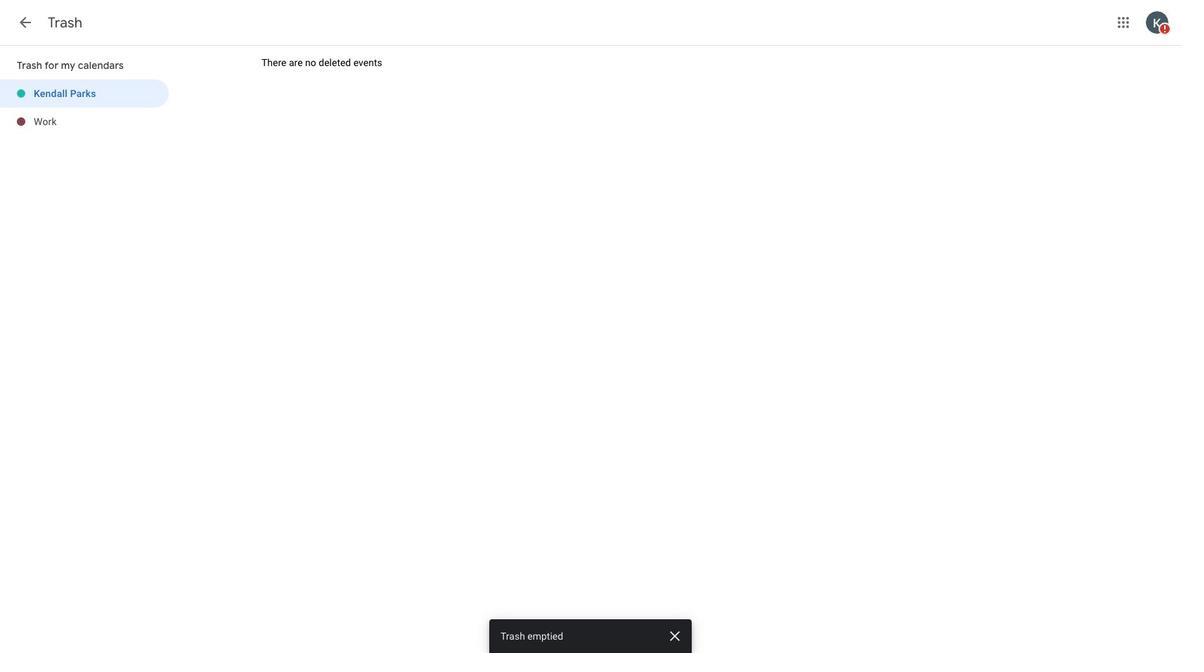 Task type: vqa. For each thing, say whether or not it's contained in the screenshot.
go back icon
yes



Task type: locate. For each thing, give the bounding box(es) containing it.
list item
[[0, 79, 169, 108]]

heading
[[48, 14, 82, 32]]

go back image
[[17, 14, 34, 31]]

list
[[0, 79, 169, 136]]



